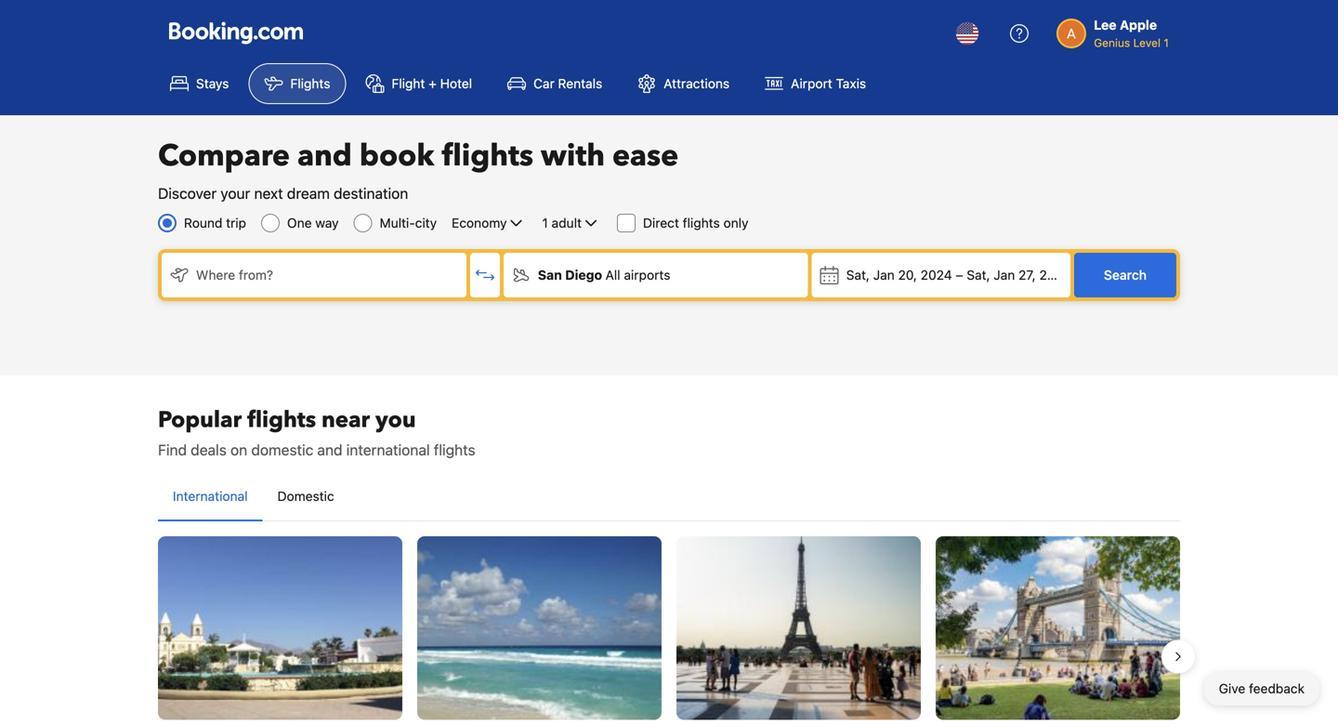 Task type: vqa. For each thing, say whether or not it's contained in the screenshot.
Where from? dropdown button
yes



Task type: locate. For each thing, give the bounding box(es) containing it.
jan
[[874, 267, 895, 283], [994, 267, 1015, 283]]

san diego to san josé del cabo image
[[158, 536, 402, 720]]

flights right international
[[434, 441, 476, 459]]

city
[[415, 215, 437, 231]]

one way
[[287, 215, 339, 231]]

lee
[[1094, 17, 1117, 33]]

popular
[[158, 405, 242, 435]]

destination
[[334, 185, 408, 202]]

27,
[[1019, 267, 1036, 283]]

0 horizontal spatial 1
[[542, 215, 548, 231]]

car
[[534, 76, 555, 91]]

multi-city
[[380, 215, 437, 231]]

1 sat, from the left
[[847, 267, 870, 283]]

flights inside compare and book flights with ease discover your next dream destination
[[442, 136, 534, 176]]

and down near
[[317, 441, 343, 459]]

tab list containing international
[[158, 472, 1180, 522]]

2024 left –
[[921, 267, 952, 283]]

0 horizontal spatial jan
[[874, 267, 895, 283]]

sat,
[[847, 267, 870, 283], [967, 267, 990, 283]]

genius
[[1094, 36, 1131, 49]]

1 right level
[[1164, 36, 1169, 49]]

1 vertical spatial and
[[317, 441, 343, 459]]

1 horizontal spatial jan
[[994, 267, 1015, 283]]

and inside compare and book flights with ease discover your next dream destination
[[297, 136, 352, 176]]

and
[[297, 136, 352, 176], [317, 441, 343, 459]]

discover
[[158, 185, 217, 202]]

region
[[143, 529, 1195, 724]]

1 adult
[[542, 215, 582, 231]]

flights
[[442, 136, 534, 176], [683, 215, 720, 231], [247, 405, 316, 435], [434, 441, 476, 459]]

popular flights near you find deals on domestic and international flights
[[158, 405, 476, 459]]

adult
[[552, 215, 582, 231]]

flight
[[392, 76, 425, 91]]

0 horizontal spatial sat,
[[847, 267, 870, 283]]

level
[[1134, 36, 1161, 49]]

one
[[287, 215, 312, 231]]

1
[[1164, 36, 1169, 49], [542, 215, 548, 231]]

car rentals
[[534, 76, 603, 91]]

and up dream
[[297, 136, 352, 176]]

–
[[956, 267, 963, 283]]

2 sat, from the left
[[967, 267, 990, 283]]

give
[[1219, 681, 1246, 696]]

all
[[606, 267, 621, 283]]

compare
[[158, 136, 290, 176]]

search button
[[1075, 253, 1177, 297]]

san
[[538, 267, 562, 283]]

round
[[184, 215, 223, 231]]

1 vertical spatial 1
[[542, 215, 548, 231]]

jan left 20,
[[874, 267, 895, 283]]

0 vertical spatial and
[[297, 136, 352, 176]]

airport
[[791, 76, 833, 91]]

multi-
[[380, 215, 415, 231]]

direct
[[643, 215, 679, 231]]

next
[[254, 185, 283, 202]]

flight + hotel link
[[350, 63, 488, 104]]

feedback
[[1249, 681, 1305, 696]]

1 adult button
[[540, 212, 602, 234]]

rentals
[[558, 76, 603, 91]]

give feedback
[[1219, 681, 1305, 696]]

dream
[[287, 185, 330, 202]]

1 2024 from the left
[[921, 267, 952, 283]]

0 vertical spatial 1
[[1164, 36, 1169, 49]]

your
[[221, 185, 250, 202]]

2024 right 27,
[[1040, 267, 1071, 283]]

1 left "adult"
[[542, 215, 548, 231]]

tab list
[[158, 472, 1180, 522]]

trip
[[226, 215, 246, 231]]

sat, left 20,
[[847, 267, 870, 283]]

1 inside popup button
[[542, 215, 548, 231]]

and inside the 'popular flights near you find deals on domestic and international flights'
[[317, 441, 343, 459]]

san diego to cancún image
[[417, 536, 662, 720]]

where
[[196, 267, 235, 283]]

1 horizontal spatial sat,
[[967, 267, 990, 283]]

jan left 27,
[[994, 267, 1015, 283]]

2024
[[921, 267, 952, 283], [1040, 267, 1071, 283]]

20,
[[898, 267, 917, 283]]

you
[[376, 405, 416, 435]]

flights up 'economy'
[[442, 136, 534, 176]]

sat, right –
[[967, 267, 990, 283]]

flights up domestic
[[247, 405, 316, 435]]

0 horizontal spatial 2024
[[921, 267, 952, 283]]

1 horizontal spatial 1
[[1164, 36, 1169, 49]]

international
[[346, 441, 430, 459]]

only
[[724, 215, 749, 231]]

1 horizontal spatial 2024
[[1040, 267, 1071, 283]]

booking.com logo image
[[169, 22, 303, 44], [169, 22, 303, 44]]



Task type: describe. For each thing, give the bounding box(es) containing it.
san diego all airports
[[538, 267, 671, 283]]

international button
[[158, 472, 263, 521]]

way
[[315, 215, 339, 231]]

economy
[[452, 215, 507, 231]]

car rentals link
[[492, 63, 618, 104]]

2 2024 from the left
[[1040, 267, 1071, 283]]

ease
[[613, 136, 679, 176]]

find
[[158, 441, 187, 459]]

airport taxis link
[[749, 63, 882, 104]]

where from? button
[[162, 253, 466, 297]]

attractions
[[664, 76, 730, 91]]

compare and book flights with ease discover your next dream destination
[[158, 136, 679, 202]]

from?
[[239, 267, 273, 283]]

airport taxis
[[791, 76, 866, 91]]

deals
[[191, 441, 227, 459]]

apple
[[1120, 17, 1157, 33]]

round trip
[[184, 215, 246, 231]]

near
[[322, 405, 370, 435]]

flights left only
[[683, 215, 720, 231]]

flights
[[290, 76, 330, 91]]

search
[[1104, 267, 1147, 283]]

on
[[231, 441, 247, 459]]

domestic button
[[263, 472, 349, 521]]

airports
[[624, 267, 671, 283]]

where from?
[[196, 267, 273, 283]]

sat, jan 20, 2024 – sat, jan 27, 2024 button
[[812, 253, 1071, 297]]

flight + hotel
[[392, 76, 472, 91]]

stays link
[[154, 63, 245, 104]]

flights link
[[249, 63, 346, 104]]

taxis
[[836, 76, 866, 91]]

attractions link
[[622, 63, 746, 104]]

1 inside lee apple genius level 1
[[1164, 36, 1169, 49]]

lee apple genius level 1
[[1094, 17, 1169, 49]]

sat, jan 20, 2024 – sat, jan 27, 2024
[[847, 267, 1071, 283]]

diego
[[565, 267, 602, 283]]

2 jan from the left
[[994, 267, 1015, 283]]

domestic
[[278, 488, 334, 504]]

international
[[173, 488, 248, 504]]

domestic
[[251, 441, 313, 459]]

1 jan from the left
[[874, 267, 895, 283]]

hotel
[[440, 76, 472, 91]]

san diego to london image
[[936, 536, 1180, 720]]

direct flights only
[[643, 215, 749, 231]]

with
[[541, 136, 605, 176]]

stays
[[196, 76, 229, 91]]

book
[[360, 136, 435, 176]]

give feedback button
[[1204, 672, 1320, 706]]

san diego to paris image
[[677, 536, 921, 720]]

+
[[429, 76, 437, 91]]



